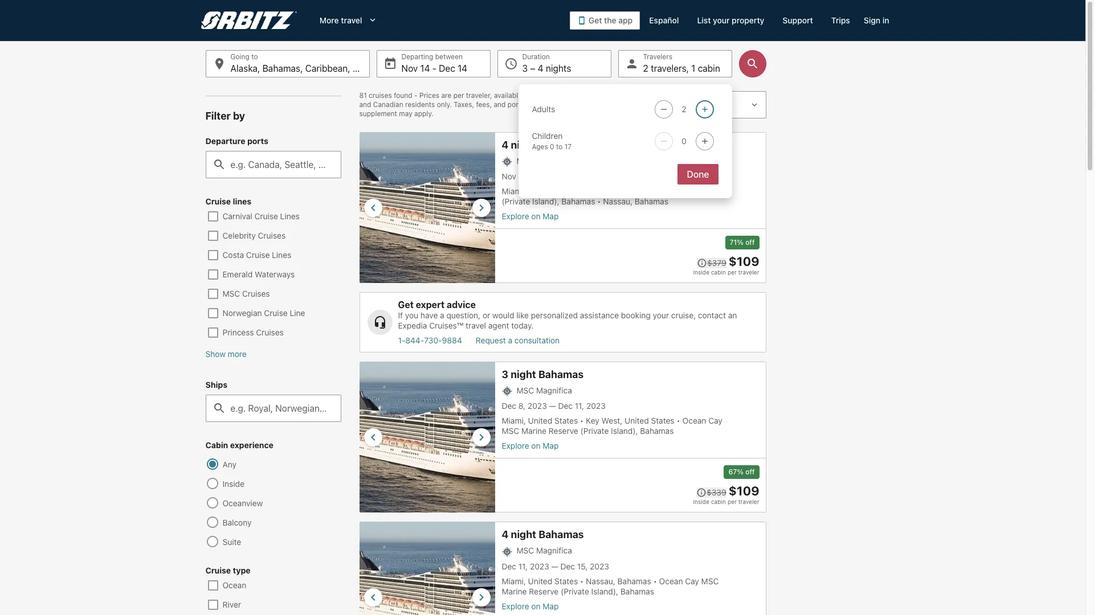 Task type: describe. For each thing, give the bounding box(es) containing it.
cruises™
[[429, 321, 464, 331]]

a inside get expert advice if you have a question, or would like personalized assistance booking your cruise, contact an expedia cruises™ travel agent today.
[[440, 311, 444, 320]]

departure
[[205, 136, 245, 146]]

ports
[[247, 136, 268, 146]]

show
[[205, 349, 226, 359]]

3 msc magnifica image from the top
[[359, 522, 495, 616]]

ocean inside nov 27, 2023 — dec 1, 2023 miami, united states • ocean cay msc marine reserve (private island), bahamas • nassau, bahamas explore on map
[[586, 187, 610, 196]]

if
[[398, 311, 403, 320]]

night for 27,
[[511, 139, 536, 151]]

for
[[620, 91, 629, 100]]

1 horizontal spatial your
[[713, 15, 730, 25]]

4 for 27,
[[502, 139, 509, 151]]

magnifica for 11,
[[536, 386, 572, 396]]

show next image image for 4 night bahamas
[[475, 201, 488, 215]]

in
[[883, 15, 889, 25]]

cruise left type
[[205, 566, 231, 576]]

730-
[[424, 336, 442, 345]]

show next image image for 3 night bahamas
[[475, 431, 488, 444]]

71% off
[[730, 238, 755, 247]]

español button
[[640, 10, 688, 31]]

— for 1,
[[553, 172, 560, 181]]

united for dec 8, 2023 — dec 11, 2023
[[528, 416, 552, 426]]

decrease the number of adults image
[[657, 105, 671, 114]]

inside cabin per traveler for 3 night bahamas
[[693, 499, 759, 506]]

cruises for msc cruises
[[242, 289, 270, 299]]

explore on map button for bahamas
[[502, 602, 727, 612]]

search image
[[746, 57, 759, 71]]

alaska, bahamas, caribbean, europe, mexico button
[[205, 50, 416, 78]]

supplement
[[359, 109, 397, 118]]

inside cabin per traveler for 4 night bahamas
[[693, 269, 759, 276]]

princess
[[223, 328, 254, 337]]

expedia
[[398, 321, 427, 331]]

island), inside nov 27, 2023 — dec 1, 2023 miami, united states • ocean cay msc marine reserve (private island), bahamas • nassau, bahamas explore on map
[[532, 197, 559, 207]]

oceanview
[[223, 499, 263, 508]]

travel inside more travel dropdown button
[[341, 15, 362, 25]]

$109 for 3 night bahamas
[[729, 484, 759, 499]]

states for 11,
[[555, 416, 578, 426]]

more
[[228, 349, 247, 359]]

cabin for 3 night bahamas
[[711, 499, 726, 506]]

cruises
[[369, 91, 392, 100]]

sign
[[864, 15, 881, 25]]

off for 4 night bahamas
[[746, 238, 755, 247]]

81 cruises found - prices are per traveler, available within last 24 hours and valid for us and canadian residents only. taxes, fees, and port expenses not included. fuel supplement may apply.
[[359, 91, 640, 118]]

24
[[559, 91, 567, 100]]

your inside get expert advice if you have a question, or would like personalized assistance booking your cruise, contact an expedia cruises™ travel agent today.
[[653, 311, 669, 320]]

hours
[[569, 91, 587, 100]]

list
[[697, 15, 711, 25]]

3 show next image image from the top
[[475, 591, 488, 605]]

dec 8, 2023 — dec 11, 2023 miami, united states • key west, united states • ocean cay msc marine reserve (private island), bahamas explore on map
[[502, 402, 723, 451]]

carnival
[[223, 211, 252, 221]]

1
[[692, 63, 696, 74]]

get the app link
[[570, 11, 640, 30]]

67%
[[729, 468, 744, 477]]

small image for 3 night bahamas
[[697, 488, 707, 498]]

alaska,
[[231, 63, 260, 74]]

consultation
[[515, 336, 560, 345]]

1 horizontal spatial and
[[494, 100, 506, 109]]

are
[[441, 91, 452, 100]]

balcony
[[223, 518, 252, 528]]

sign in button
[[859, 10, 894, 31]]

celebrity cruises
[[223, 231, 286, 241]]

get for expert
[[398, 300, 414, 310]]

expenses
[[523, 100, 554, 109]]

valid
[[603, 91, 618, 100]]

ocean inside the dec 8, 2023 — dec 11, 2023 miami, united states • key west, united states • ocean cay msc marine reserve (private island), bahamas explore on map
[[683, 416, 706, 426]]

map for 27,
[[543, 212, 559, 221]]

contact
[[698, 311, 726, 320]]

2 horizontal spatial and
[[589, 91, 601, 100]]

united for dec 11, 2023 — dec 15, 2023
[[528, 577, 552, 586]]

3 night bahamas
[[502, 369, 584, 381]]

traveler,
[[466, 91, 492, 100]]

apply.
[[414, 109, 434, 118]]

norwegian cruise line
[[223, 308, 305, 318]]

2023 right 27,
[[531, 172, 551, 181]]

11, inside the dec 8, 2023 — dec 11, 2023 miami, united states • key west, united states • ocean cay msc marine reserve (private island), bahamas explore on map
[[575, 402, 584, 411]]

cruises for princess cruises
[[256, 328, 284, 337]]

port
[[508, 100, 521, 109]]

marine inside nov 27, 2023 — dec 1, 2023 miami, united states • ocean cay msc marine reserve (private island), bahamas • nassau, bahamas explore on map
[[648, 187, 673, 196]]

explore for dec 11, 2023 — dec 15, 2023 miami, united states • nassau, bahamas • ocean cay msc marine reserve (private island), bahamas explore on map
[[502, 602, 529, 611]]

–
[[530, 63, 535, 74]]

nights
[[546, 63, 571, 74]]

3 show previous image image from the top
[[366, 591, 380, 605]]

within
[[524, 91, 543, 100]]

waterways
[[255, 270, 295, 279]]

0 horizontal spatial and
[[359, 100, 371, 109]]

4 night bahamas for 11,
[[502, 529, 584, 541]]

magnifica for 15,
[[536, 546, 572, 556]]

2023 up key
[[586, 402, 606, 411]]

cay inside nov 27, 2023 — dec 1, 2023 miami, united states • ocean cay msc marine reserve (private island), bahamas • nassau, bahamas explore on map
[[612, 187, 626, 196]]

travel inside get expert advice if you have a question, or would like personalized assistance booking your cruise, contact an expedia cruises™ travel agent today.
[[466, 321, 486, 331]]

cruise for carnival
[[254, 211, 278, 221]]

lines for carnival cruise lines
[[280, 211, 300, 221]]

1,
[[579, 172, 584, 181]]

off for 3 night bahamas
[[746, 468, 755, 477]]

8,
[[519, 402, 526, 411]]

small image for 4 night bahamas
[[697, 258, 707, 269]]

2023 right 8,
[[528, 402, 547, 411]]

list containing 1-844-730-9884
[[398, 336, 759, 346]]

(private inside dec 11, 2023 — dec 15, 2023 miami, united states • nassau, bahamas • ocean cay msc marine reserve (private island), bahamas explore on map
[[561, 587, 589, 597]]

agent
[[488, 321, 509, 331]]

available
[[494, 91, 522, 100]]

3 – 4 nights
[[522, 63, 571, 74]]

2023 right 1,
[[586, 172, 606, 181]]

cruise,
[[671, 311, 696, 320]]

inside
[[223, 479, 244, 489]]

sign in
[[864, 15, 889, 25]]

costa cruise lines
[[223, 250, 291, 260]]

— for 11,
[[549, 402, 556, 411]]

children
[[532, 131, 563, 141]]

advice
[[447, 300, 476, 310]]

you
[[405, 311, 418, 320]]

nov for nov 14 - dec 14
[[402, 63, 418, 74]]

1 vertical spatial a
[[508, 336, 512, 345]]

on for 27,
[[531, 212, 541, 221]]

type
[[233, 566, 251, 576]]

get the app
[[589, 15, 633, 25]]

nassau, inside dec 11, 2023 — dec 15, 2023 miami, united states • nassau, bahamas • ocean cay msc marine reserve (private island), bahamas explore on map
[[586, 577, 615, 586]]

show previous image image for 3
[[366, 431, 380, 444]]

msc magnifica image for 4
[[359, 132, 495, 283]]

taxes,
[[454, 100, 474, 109]]

done
[[687, 169, 709, 180]]

dec 11, 2023 — dec 15, 2023 miami, united states • nassau, bahamas • ocean cay msc marine reserve (private island), bahamas explore on map
[[502, 562, 719, 611]]

states for 15,
[[555, 577, 578, 586]]

like
[[517, 311, 529, 320]]

ages
[[532, 142, 548, 151]]

4 inside dropdown button
[[538, 63, 544, 74]]

booking
[[621, 311, 651, 320]]

ships
[[205, 380, 227, 390]]

any
[[223, 460, 237, 470]]

msc cruises usa image for dec 11, 2023 — dec 15, 2023
[[502, 547, 517, 557]]

msc cruises usa image for nov 27, 2023 — dec 1, 2023
[[502, 157, 517, 167]]

states right west,
[[651, 416, 675, 426]]

emerald
[[223, 270, 253, 279]]

miami, for 8,
[[502, 416, 526, 426]]

per for 4 night bahamas
[[728, 269, 737, 276]]

may
[[399, 109, 412, 118]]

msc cruises usa image for dec 8, 2023 — dec 11, 2023
[[502, 387, 517, 397]]

trips link
[[822, 10, 859, 31]]

show more button
[[205, 349, 341, 360]]

inside for 4 night bahamas
[[693, 269, 710, 276]]

cay inside dec 11, 2023 — dec 15, 2023 miami, united states • nassau, bahamas • ocean cay msc marine reserve (private island), bahamas explore on map
[[685, 577, 699, 586]]

decrease the number of children image
[[657, 137, 671, 146]]

1 14 from the left
[[420, 63, 430, 74]]

dec inside nov 14 - dec 14 button
[[439, 63, 455, 74]]

9884
[[442, 336, 462, 345]]

miami, for 27,
[[502, 187, 526, 196]]

expert
[[416, 300, 445, 310]]

island), inside the dec 8, 2023 — dec 11, 2023 miami, united states • key west, united states • ocean cay msc marine reserve (private island), bahamas explore on map
[[611, 427, 638, 436]]

leading image
[[577, 16, 586, 25]]

2 14 from the left
[[458, 63, 467, 74]]

orbitz logo image
[[201, 11, 297, 30]]

msc inside the dec 8, 2023 — dec 11, 2023 miami, united states • key west, united states • ocean cay msc marine reserve (private island), bahamas explore on map
[[502, 427, 519, 436]]

question,
[[447, 311, 481, 320]]

per for 3 night bahamas
[[728, 499, 737, 506]]

emerald waterways
[[223, 270, 295, 279]]

- inside the 81 cruises found - prices are per traveler, available within last 24 hours and valid for us and canadian residents only. taxes, fees, and port expenses not included. fuel supplement may apply.
[[414, 91, 418, 100]]

increase the number of adults image
[[698, 105, 712, 114]]

suite
[[223, 537, 241, 547]]



Task type: locate. For each thing, give the bounding box(es) containing it.
map for 11,
[[543, 602, 559, 611]]

1 vertical spatial traveler
[[739, 499, 759, 506]]

marine inside the dec 8, 2023 — dec 11, 2023 miami, united states • key west, united states • ocean cay msc marine reserve (private island), bahamas explore on map
[[522, 427, 547, 436]]

small image
[[697, 258, 707, 269], [697, 488, 707, 498]]

traveler for 4 night bahamas
[[739, 269, 759, 276]]

0 vertical spatial explore on map button
[[502, 212, 727, 222]]

1 vertical spatial 3
[[502, 369, 508, 381]]

2 inside from the top
[[693, 499, 710, 506]]

ocean
[[586, 187, 610, 196], [683, 416, 706, 426], [659, 577, 683, 586], [223, 581, 246, 590]]

inside down $379 button
[[693, 269, 710, 276]]

81
[[359, 91, 367, 100]]

— left 15,
[[552, 562, 558, 571]]

list
[[398, 336, 759, 346]]

0 vertical spatial show next image image
[[475, 201, 488, 215]]

2 4 night bahamas from the top
[[502, 529, 584, 541]]

1 $109 from the top
[[729, 254, 759, 269]]

cabin down '$379' at the right of page
[[711, 269, 726, 276]]

1 vertical spatial marine
[[522, 427, 547, 436]]

2 travelers, 1 cabin button
[[618, 50, 732, 78]]

1 vertical spatial cruises
[[242, 289, 270, 299]]

cruise up celebrity cruises
[[254, 211, 278, 221]]

inside for 3 night bahamas
[[693, 499, 710, 506]]

2 msc cruises usa image from the top
[[502, 387, 517, 397]]

0 vertical spatial marine
[[648, 187, 673, 196]]

— inside the dec 8, 2023 — dec 11, 2023 miami, united states • key west, united states • ocean cay msc marine reserve (private island), bahamas explore on map
[[549, 402, 556, 411]]

us
[[631, 91, 640, 100]]

request a consultation link
[[476, 336, 560, 346]]

4 night bahamas for 27,
[[502, 139, 584, 151]]

3 night from the top
[[511, 529, 536, 541]]

cruises for celebrity cruises
[[258, 231, 286, 241]]

inside cabin per traveler down $339
[[693, 499, 759, 506]]

on inside nov 27, 2023 — dec 1, 2023 miami, united states • ocean cay msc marine reserve (private island), bahamas • nassau, bahamas explore on map
[[531, 212, 541, 221]]

reserve inside dec 11, 2023 — dec 15, 2023 miami, united states • nassau, bahamas • ocean cay msc marine reserve (private island), bahamas explore on map
[[529, 587, 559, 597]]

done button
[[678, 164, 718, 185]]

travel down or
[[466, 321, 486, 331]]

explore on map button for cay
[[502, 212, 727, 222]]

1 vertical spatial get
[[398, 300, 414, 310]]

show next image image
[[475, 201, 488, 215], [475, 431, 488, 444], [475, 591, 488, 605]]

cruise lines
[[205, 197, 251, 206]]

travelers,
[[651, 63, 689, 74]]

today.
[[511, 321, 534, 331]]

nov 14 - dec 14
[[402, 63, 467, 74]]

filter
[[205, 110, 231, 122]]

4 for 11,
[[502, 529, 509, 541]]

nov left 27,
[[502, 172, 516, 181]]

or
[[483, 311, 490, 320]]

0 vertical spatial -
[[432, 63, 437, 74]]

27,
[[519, 172, 529, 181]]

nassau, inside nov 27, 2023 — dec 1, 2023 miami, united states • ocean cay msc marine reserve (private island), bahamas • nassau, bahamas explore on map
[[603, 197, 633, 207]]

0 vertical spatial off
[[746, 238, 755, 247]]

on for 11,
[[531, 602, 541, 611]]

states inside nov 27, 2023 — dec 1, 2023 miami, united states • ocean cay msc marine reserve (private island), bahamas • nassau, bahamas explore on map
[[555, 187, 578, 196]]

request
[[476, 336, 506, 345]]

your right "list" on the right top of the page
[[713, 15, 730, 25]]

line
[[290, 308, 305, 318]]

inside cabin per traveler down '$379' at the right of page
[[693, 269, 759, 276]]

1 explore on map button from the top
[[502, 212, 727, 222]]

1 vertical spatial inside cabin per traveler
[[693, 499, 759, 506]]

3 – 4 nights button
[[497, 50, 611, 78]]

states for 1,
[[555, 187, 578, 196]]

3 inside dropdown button
[[522, 63, 528, 74]]

0 horizontal spatial a
[[440, 311, 444, 320]]

0 horizontal spatial your
[[653, 311, 669, 320]]

0 vertical spatial traveler
[[739, 269, 759, 276]]

nov for nov 27, 2023 — dec 1, 2023 miami, united states • ocean cay msc marine reserve (private island), bahamas • nassau, bahamas explore on map
[[502, 172, 516, 181]]

1 inside from the top
[[693, 269, 710, 276]]

1 msc cruises usa image from the top
[[502, 157, 517, 167]]

0 vertical spatial show previous image image
[[366, 201, 380, 215]]

states inside dec 11, 2023 — dec 15, 2023 miami, united states • nassau, bahamas • ocean cay msc marine reserve (private island), bahamas explore on map
[[555, 577, 578, 586]]

map inside the dec 8, 2023 — dec 11, 2023 miami, united states • key west, united states • ocean cay msc marine reserve (private island), bahamas explore on map
[[543, 441, 559, 451]]

1-844-730-9884
[[398, 336, 462, 345]]

msc magnifica for 27,
[[517, 156, 572, 166]]

0 vertical spatial per
[[454, 91, 464, 100]]

2 inside cabin per traveler from the top
[[693, 499, 759, 506]]

2 show next image image from the top
[[475, 431, 488, 444]]

3 msc cruises usa image from the top
[[502, 547, 517, 557]]

bahamas inside the dec 8, 2023 — dec 11, 2023 miami, united states • key west, united states • ocean cay msc marine reserve (private island), bahamas explore on map
[[640, 427, 674, 436]]

0 vertical spatial cruises
[[258, 231, 286, 241]]

adults
[[532, 104, 555, 114]]

request a consultation
[[476, 336, 560, 345]]

personalized
[[531, 311, 578, 320]]

2 vertical spatial reserve
[[529, 587, 559, 597]]

1 vertical spatial show previous image image
[[366, 431, 380, 444]]

1 vertical spatial show next image image
[[475, 431, 488, 444]]

cabin for 4 night bahamas
[[711, 269, 726, 276]]

cabin inside 2 travelers, 1 cabin 'dropdown button'
[[698, 63, 720, 74]]

1 horizontal spatial nov
[[502, 172, 516, 181]]

1 vertical spatial on
[[531, 441, 541, 451]]

2 night from the top
[[511, 369, 536, 381]]

1 show next image image from the top
[[475, 201, 488, 215]]

2 vertical spatial show next image image
[[475, 591, 488, 605]]

lines up celebrity cruises
[[280, 211, 300, 221]]

- inside button
[[432, 63, 437, 74]]

msc magnifica image
[[359, 132, 495, 283], [359, 362, 495, 513], [359, 522, 495, 616]]

1 vertical spatial off
[[746, 468, 755, 477]]

travel right more
[[341, 15, 362, 25]]

a down the agent
[[508, 336, 512, 345]]

1 on from the top
[[531, 212, 541, 221]]

0 vertical spatial cabin
[[698, 63, 720, 74]]

off right 71%
[[746, 238, 755, 247]]

get inside get expert advice if you have a question, or would like personalized assistance booking your cruise, contact an expedia cruises™ travel agent today.
[[398, 300, 414, 310]]

0 vertical spatial island),
[[532, 197, 559, 207]]

$109 for 4 night bahamas
[[729, 254, 759, 269]]

cruise up "emerald waterways"
[[246, 250, 270, 260]]

1 vertical spatial -
[[414, 91, 418, 100]]

night for 11,
[[511, 529, 536, 541]]

0 vertical spatial nassau,
[[603, 197, 633, 207]]

per down 71%
[[728, 269, 737, 276]]

msc
[[517, 156, 534, 166], [628, 187, 646, 196], [223, 289, 240, 299], [517, 386, 534, 396], [502, 427, 519, 436], [517, 546, 534, 556], [701, 577, 719, 586]]

0 vertical spatial 4 night bahamas
[[502, 139, 584, 151]]

(private inside the dec 8, 2023 — dec 11, 2023 miami, united states • key west, united states • ocean cay msc marine reserve (private island), bahamas explore on map
[[581, 427, 609, 436]]

1 vertical spatial map
[[543, 441, 559, 451]]

show previous image image for 4
[[366, 201, 380, 215]]

and up fuel
[[589, 91, 601, 100]]

1 vertical spatial night
[[511, 369, 536, 381]]

msc inside nov 27, 2023 — dec 1, 2023 miami, united states • ocean cay msc marine reserve (private island), bahamas • nassau, bahamas explore on map
[[628, 187, 646, 196]]

reserve inside nov 27, 2023 — dec 1, 2023 miami, united states • ocean cay msc marine reserve (private island), bahamas • nassau, bahamas explore on map
[[675, 187, 705, 196]]

0 vertical spatial reserve
[[675, 187, 705, 196]]

1 horizontal spatial 14
[[458, 63, 467, 74]]

west,
[[602, 416, 623, 426]]

$109 down 71% off
[[729, 254, 759, 269]]

0 horizontal spatial -
[[414, 91, 418, 100]]

united inside dec 11, 2023 — dec 15, 2023 miami, united states • nassau, bahamas • ocean cay msc marine reserve (private island), bahamas explore on map
[[528, 577, 552, 586]]

0 vertical spatial inside
[[693, 269, 710, 276]]

1 vertical spatial cay
[[709, 416, 723, 426]]

1 horizontal spatial cay
[[685, 577, 699, 586]]

1 horizontal spatial -
[[432, 63, 437, 74]]

(private inside nov 27, 2023 — dec 1, 2023 miami, united states • ocean cay msc marine reserve (private island), bahamas • nassau, bahamas explore on map
[[502, 197, 530, 207]]

14 up traveler,
[[458, 63, 467, 74]]

14 right mexico
[[420, 63, 430, 74]]

per up taxes,
[[454, 91, 464, 100]]

1-844-730-9884 link
[[398, 336, 462, 346]]

msc magnifica for 11,
[[517, 546, 572, 556]]

1 vertical spatial 4
[[502, 139, 509, 151]]

1 vertical spatial msc magnifica
[[517, 386, 572, 396]]

get expert advice if you have a question, or would like personalized assistance booking your cruise, contact an expedia cruises™ travel agent today.
[[398, 300, 737, 331]]

msc magnifica for 8,
[[517, 386, 572, 396]]

lines for costa cruise lines
[[272, 250, 291, 260]]

states down "17"
[[555, 187, 578, 196]]

cruises down carnival cruise lines
[[258, 231, 286, 241]]

2 vertical spatial 4
[[502, 529, 509, 541]]

2 vertical spatial (private
[[561, 587, 589, 597]]

1 inside cabin per traveler from the top
[[693, 269, 759, 276]]

0 vertical spatial msc magnifica
[[517, 156, 572, 166]]

1 vertical spatial —
[[549, 402, 556, 411]]

17
[[565, 142, 572, 151]]

0 vertical spatial night
[[511, 139, 536, 151]]

cruises down "emerald waterways"
[[242, 289, 270, 299]]

2 vertical spatial explore
[[502, 602, 529, 611]]

2 off from the top
[[746, 468, 755, 477]]

traveler
[[739, 269, 759, 276], [739, 499, 759, 506]]

miami, inside nov 27, 2023 — dec 1, 2023 miami, united states • ocean cay msc marine reserve (private island), bahamas • nassau, bahamas explore on map
[[502, 187, 526, 196]]

nov inside button
[[402, 63, 418, 74]]

0 vertical spatial small image
[[697, 258, 707, 269]]

nov
[[402, 63, 418, 74], [502, 172, 516, 181]]

2 $109 from the top
[[729, 484, 759, 499]]

3 explore on map button from the top
[[502, 602, 727, 612]]

0 horizontal spatial travel
[[341, 15, 362, 25]]

explore on map button down 1,
[[502, 212, 727, 222]]

1 explore from the top
[[502, 212, 529, 221]]

united inside nov 27, 2023 — dec 1, 2023 miami, united states • ocean cay msc marine reserve (private island), bahamas • nassau, bahamas explore on map
[[528, 187, 552, 196]]

app
[[619, 15, 633, 25]]

2 traveler from the top
[[739, 499, 759, 506]]

2 vertical spatial on
[[531, 602, 541, 611]]

marine
[[648, 187, 673, 196], [522, 427, 547, 436], [502, 587, 527, 597]]

traveler down 67% off
[[739, 499, 759, 506]]

0 vertical spatial miami,
[[502, 187, 526, 196]]

a
[[440, 311, 444, 320], [508, 336, 512, 345]]

2 explore on map button from the top
[[502, 441, 727, 452]]

1 horizontal spatial 11,
[[575, 402, 584, 411]]

1 miami, from the top
[[502, 187, 526, 196]]

1 vertical spatial miami,
[[502, 416, 526, 426]]

4 night bahamas
[[502, 139, 584, 151], [502, 529, 584, 541]]

2 vertical spatial marine
[[502, 587, 527, 597]]

more travel
[[320, 15, 362, 25]]

0 vertical spatial a
[[440, 311, 444, 320]]

0 vertical spatial (private
[[502, 197, 530, 207]]

1 magnifica from the top
[[536, 156, 572, 166]]

1 4 night bahamas from the top
[[502, 139, 584, 151]]

1 traveler from the top
[[739, 269, 759, 276]]

3 miami, from the top
[[502, 577, 526, 586]]

0 vertical spatial travel
[[341, 15, 362, 25]]

cruise left lines
[[205, 197, 231, 206]]

0 vertical spatial magnifica
[[536, 156, 572, 166]]

$379
[[707, 258, 727, 268]]

2023 left 15,
[[530, 562, 549, 571]]

2 miami, from the top
[[502, 416, 526, 426]]

— left 1,
[[553, 172, 560, 181]]

0
[[550, 142, 554, 151]]

reserve inside the dec 8, 2023 — dec 11, 2023 miami, united states • key west, united states • ocean cay msc marine reserve (private island), bahamas explore on map
[[549, 427, 578, 436]]

2 vertical spatial magnifica
[[536, 546, 572, 556]]

cruise for norwegian
[[264, 308, 288, 318]]

cruise left the line
[[264, 308, 288, 318]]

residents
[[405, 100, 435, 109]]

3 magnifica from the top
[[536, 546, 572, 556]]

11, inside dec 11, 2023 — dec 15, 2023 miami, united states • nassau, bahamas • ocean cay msc marine reserve (private island), bahamas explore on map
[[519, 562, 528, 571]]

spotlight icon image
[[373, 316, 387, 330]]

your left cruise,
[[653, 311, 669, 320]]

2 vertical spatial show previous image image
[[366, 591, 380, 605]]

cabin right 1
[[698, 63, 720, 74]]

msc inside dec 11, 2023 — dec 15, 2023 miami, united states • nassau, bahamas • ocean cay msc marine reserve (private island), bahamas explore on map
[[701, 577, 719, 586]]

3 for 3 – 4 nights
[[522, 63, 528, 74]]

2 small image from the top
[[697, 488, 707, 498]]

0 vertical spatial $109
[[729, 254, 759, 269]]

states down 15,
[[555, 577, 578, 586]]

cruise for costa
[[246, 250, 270, 260]]

msc cruises usa image
[[502, 157, 517, 167], [502, 387, 517, 397], [502, 547, 517, 557]]

— for 15,
[[552, 562, 558, 571]]

miami, inside the dec 8, 2023 — dec 11, 2023 miami, united states • key west, united states • ocean cay msc marine reserve (private island), bahamas explore on map
[[502, 416, 526, 426]]

1 vertical spatial nov
[[502, 172, 516, 181]]

cabin down $339
[[711, 499, 726, 506]]

1 vertical spatial 11,
[[519, 562, 528, 571]]

included.
[[568, 100, 597, 109]]

0 horizontal spatial 11,
[[519, 562, 528, 571]]

2 vertical spatial msc cruises usa image
[[502, 547, 517, 557]]

11,
[[575, 402, 584, 411], [519, 562, 528, 571]]

4
[[538, 63, 544, 74], [502, 139, 509, 151], [502, 529, 509, 541]]

map inside dec 11, 2023 — dec 15, 2023 miami, united states • nassau, bahamas • ocean cay msc marine reserve (private island), bahamas explore on map
[[543, 602, 559, 611]]

(private
[[502, 197, 530, 207], [581, 427, 609, 436], [561, 587, 589, 597]]

1 vertical spatial magnifica
[[536, 386, 572, 396]]

show previous image image
[[366, 201, 380, 215], [366, 431, 380, 444], [366, 591, 380, 605]]

more
[[320, 15, 339, 25]]

0 horizontal spatial nov
[[402, 63, 418, 74]]

2 on from the top
[[531, 441, 541, 451]]

get
[[589, 15, 602, 25], [398, 300, 414, 310]]

miami, for 11,
[[502, 577, 526, 586]]

0 horizontal spatial get
[[398, 300, 414, 310]]

off right the 67%
[[746, 468, 755, 477]]

1 vertical spatial reserve
[[549, 427, 578, 436]]

(private down 15,
[[561, 587, 589, 597]]

a up the cruises™
[[440, 311, 444, 320]]

bahamas
[[539, 139, 584, 151], [562, 197, 595, 207], [635, 197, 669, 207], [539, 369, 584, 381], [640, 427, 674, 436], [539, 529, 584, 541], [618, 577, 651, 586], [621, 587, 654, 597]]

on inside the dec 8, 2023 — dec 11, 2023 miami, united states • key west, united states • ocean cay msc marine reserve (private island), bahamas explore on map
[[531, 441, 541, 451]]

1 vertical spatial small image
[[697, 488, 707, 498]]

ocean inside dec 11, 2023 — dec 15, 2023 miami, united states • nassau, bahamas • ocean cay msc marine reserve (private island), bahamas explore on map
[[659, 577, 683, 586]]

1 vertical spatial inside
[[693, 499, 710, 506]]

0 vertical spatial cay
[[612, 187, 626, 196]]

miami, inside dec 11, 2023 — dec 15, 2023 miami, united states • nassau, bahamas • ocean cay msc marine reserve (private island), bahamas explore on map
[[502, 577, 526, 586]]

off
[[746, 238, 755, 247], [746, 468, 755, 477]]

only.
[[437, 100, 452, 109]]

and
[[589, 91, 601, 100], [359, 100, 371, 109], [494, 100, 506, 109]]

per down the 67%
[[728, 499, 737, 506]]

2 msc magnifica from the top
[[517, 386, 572, 396]]

more travel button
[[311, 10, 387, 31]]

dec inside nov 27, 2023 — dec 1, 2023 miami, united states • ocean cay msc marine reserve (private island), bahamas • nassau, bahamas explore on map
[[562, 172, 576, 181]]

get for the
[[589, 15, 602, 25]]

0 vertical spatial 4
[[538, 63, 544, 74]]

explore inside dec 11, 2023 — dec 15, 2023 miami, united states • nassau, bahamas • ocean cay msc marine reserve (private island), bahamas explore on map
[[502, 602, 529, 611]]

1 off from the top
[[746, 238, 755, 247]]

2 explore from the top
[[502, 441, 529, 451]]

trips
[[832, 15, 850, 25]]

inside down $339 button
[[693, 499, 710, 506]]

inside
[[693, 269, 710, 276], [693, 499, 710, 506]]

(private down key
[[581, 427, 609, 436]]

1 night from the top
[[511, 139, 536, 151]]

nov 27, 2023 — dec 1, 2023 miami, united states • ocean cay msc marine reserve (private island), bahamas • nassau, bahamas explore on map
[[502, 172, 705, 221]]

explore on map button down 15,
[[502, 602, 727, 612]]

1 map from the top
[[543, 212, 559, 221]]

cabin
[[698, 63, 720, 74], [711, 269, 726, 276], [711, 499, 726, 506]]

explore on map button down west,
[[502, 441, 727, 452]]

to
[[556, 142, 563, 151]]

2 show previous image image from the top
[[366, 431, 380, 444]]

increase the number of children image
[[698, 137, 712, 146]]

cay inside the dec 8, 2023 — dec 11, 2023 miami, united states • key west, united states • ocean cay msc marine reserve (private island), bahamas explore on map
[[709, 416, 723, 426]]

$109 down 67% off
[[729, 484, 759, 499]]

$379 button
[[697, 258, 727, 269]]

0 vertical spatial lines
[[280, 211, 300, 221]]

2023 right 15,
[[590, 562, 609, 571]]

children ages 0 to 17
[[532, 131, 572, 151]]

states left key
[[555, 416, 578, 426]]

msc magnifica image for 3
[[359, 362, 495, 513]]

night for 8,
[[511, 369, 536, 381]]

0 vertical spatial msc magnifica image
[[359, 132, 495, 283]]

1 vertical spatial cabin
[[711, 269, 726, 276]]

per
[[454, 91, 464, 100], [728, 269, 737, 276], [728, 499, 737, 506]]

last
[[545, 91, 557, 100]]

cruises down norwegian cruise line
[[256, 328, 284, 337]]

3 down request a consultation link
[[502, 369, 508, 381]]

map inside nov 27, 2023 — dec 1, 2023 miami, united states • ocean cay msc marine reserve (private island), bahamas • nassau, bahamas explore on map
[[543, 212, 559, 221]]

united
[[528, 187, 552, 196], [528, 416, 552, 426], [625, 416, 649, 426], [528, 577, 552, 586]]

3 left –
[[522, 63, 528, 74]]

traveler for 3 night bahamas
[[739, 499, 759, 506]]

explore for nov 27, 2023 — dec 1, 2023 miami, united states • ocean cay msc marine reserve (private island), bahamas • nassau, bahamas explore on map
[[502, 212, 529, 221]]

united for nov 27, 2023 — dec 1, 2023
[[528, 187, 552, 196]]

miami,
[[502, 187, 526, 196], [502, 416, 526, 426], [502, 577, 526, 586]]

1 msc magnifica from the top
[[517, 156, 572, 166]]

2 vertical spatial island),
[[591, 587, 618, 597]]

0 vertical spatial 3
[[522, 63, 528, 74]]

1 msc magnifica image from the top
[[359, 132, 495, 283]]

2 map from the top
[[543, 441, 559, 451]]

español
[[649, 15, 679, 25]]

2 msc magnifica image from the top
[[359, 362, 495, 513]]

3 msc magnifica from the top
[[517, 546, 572, 556]]

get right leading image
[[589, 15, 602, 25]]

0 horizontal spatial 3
[[502, 369, 508, 381]]

per inside the 81 cruises found - prices are per traveler, available within last 24 hours and valid for us and canadian residents only. taxes, fees, and port expenses not included. fuel supplement may apply.
[[454, 91, 464, 100]]

— right 8,
[[549, 402, 556, 411]]

princess cruises
[[223, 328, 284, 337]]

- up 'residents'
[[414, 91, 418, 100]]

2 vertical spatial map
[[543, 602, 559, 611]]

island),
[[532, 197, 559, 207], [611, 427, 638, 436], [591, 587, 618, 597]]

mexico
[[387, 63, 416, 74]]

and down available
[[494, 100, 506, 109]]

explore inside nov 27, 2023 — dec 1, 2023 miami, united states • ocean cay msc marine reserve (private island), bahamas • nassau, bahamas explore on map
[[502, 212, 529, 221]]

nov inside nov 27, 2023 — dec 1, 2023 miami, united states • ocean cay msc marine reserve (private island), bahamas • nassau, bahamas explore on map
[[502, 172, 516, 181]]

fuel
[[599, 100, 613, 109]]

- up prices
[[432, 63, 437, 74]]

on inside dec 11, 2023 — dec 15, 2023 miami, united states • nassau, bahamas • ocean cay msc marine reserve (private island), bahamas explore on map
[[531, 602, 541, 611]]

2 vertical spatial miami,
[[502, 577, 526, 586]]

3 map from the top
[[543, 602, 559, 611]]

assistance
[[580, 311, 619, 320]]

3 explore from the top
[[502, 602, 529, 611]]

0 vertical spatial on
[[531, 212, 541, 221]]

explore on map button for west,
[[502, 441, 727, 452]]

— inside dec 11, 2023 — dec 15, 2023 miami, united states • nassau, bahamas • ocean cay msc marine reserve (private island), bahamas explore on map
[[552, 562, 558, 571]]

magnifica for 1,
[[536, 156, 572, 166]]

cay
[[612, 187, 626, 196], [709, 416, 723, 426], [685, 577, 699, 586]]

0 vertical spatial —
[[553, 172, 560, 181]]

carnival cruise lines
[[223, 211, 300, 221]]

0 vertical spatial get
[[589, 15, 602, 25]]

2 magnifica from the top
[[536, 386, 572, 396]]

— inside nov 27, 2023 — dec 1, 2023 miami, united states • ocean cay msc marine reserve (private island), bahamas • nassau, bahamas explore on map
[[553, 172, 560, 181]]

3 for 3 night bahamas
[[502, 369, 508, 381]]

1 vertical spatial lines
[[272, 250, 291, 260]]

get up if
[[398, 300, 414, 310]]

1 vertical spatial msc cruises usa image
[[502, 387, 517, 397]]

1 show previous image image from the top
[[366, 201, 380, 215]]

cruise type
[[205, 566, 251, 576]]

cruises
[[258, 231, 286, 241], [242, 289, 270, 299], [256, 328, 284, 337]]

(private down 27,
[[502, 197, 530, 207]]

2 vertical spatial cabin
[[711, 499, 726, 506]]

lines up waterways
[[272, 250, 291, 260]]

nov up found at the top of page
[[402, 63, 418, 74]]

1 horizontal spatial travel
[[466, 321, 486, 331]]

show more
[[205, 349, 247, 359]]

0 vertical spatial 11,
[[575, 402, 584, 411]]

2
[[643, 63, 649, 74]]

1 small image from the top
[[697, 258, 707, 269]]

0 horizontal spatial cay
[[612, 187, 626, 196]]

0 horizontal spatial 14
[[420, 63, 430, 74]]

1 vertical spatial explore on map button
[[502, 441, 727, 452]]

support
[[783, 15, 813, 25]]

0 vertical spatial your
[[713, 15, 730, 25]]

1 vertical spatial 4 night bahamas
[[502, 529, 584, 541]]

marine inside dec 11, 2023 — dec 15, 2023 miami, united states • nassau, bahamas • ocean cay msc marine reserve (private island), bahamas explore on map
[[502, 587, 527, 597]]

fees,
[[476, 100, 492, 109]]

explore inside the dec 8, 2023 — dec 11, 2023 miami, united states • key west, united states • ocean cay msc marine reserve (private island), bahamas explore on map
[[502, 441, 529, 451]]

prices
[[420, 91, 440, 100]]

lines
[[233, 197, 251, 206]]

0 vertical spatial explore
[[502, 212, 529, 221]]

0 vertical spatial map
[[543, 212, 559, 221]]

traveler down 71% off
[[739, 269, 759, 276]]

71%
[[730, 238, 744, 247]]

3 on from the top
[[531, 602, 541, 611]]

$339 button
[[697, 488, 727, 498]]

and down 81
[[359, 100, 371, 109]]

2 vertical spatial per
[[728, 499, 737, 506]]

1 vertical spatial msc magnifica image
[[359, 362, 495, 513]]

island), inside dec 11, 2023 — dec 15, 2023 miami, united states • nassau, bahamas • ocean cay msc marine reserve (private island), bahamas explore on map
[[591, 587, 618, 597]]

experience
[[230, 441, 274, 450]]

2 vertical spatial cruises
[[256, 328, 284, 337]]

list your property
[[697, 15, 765, 25]]



Task type: vqa. For each thing, say whether or not it's contained in the screenshot.
Get the app link
yes



